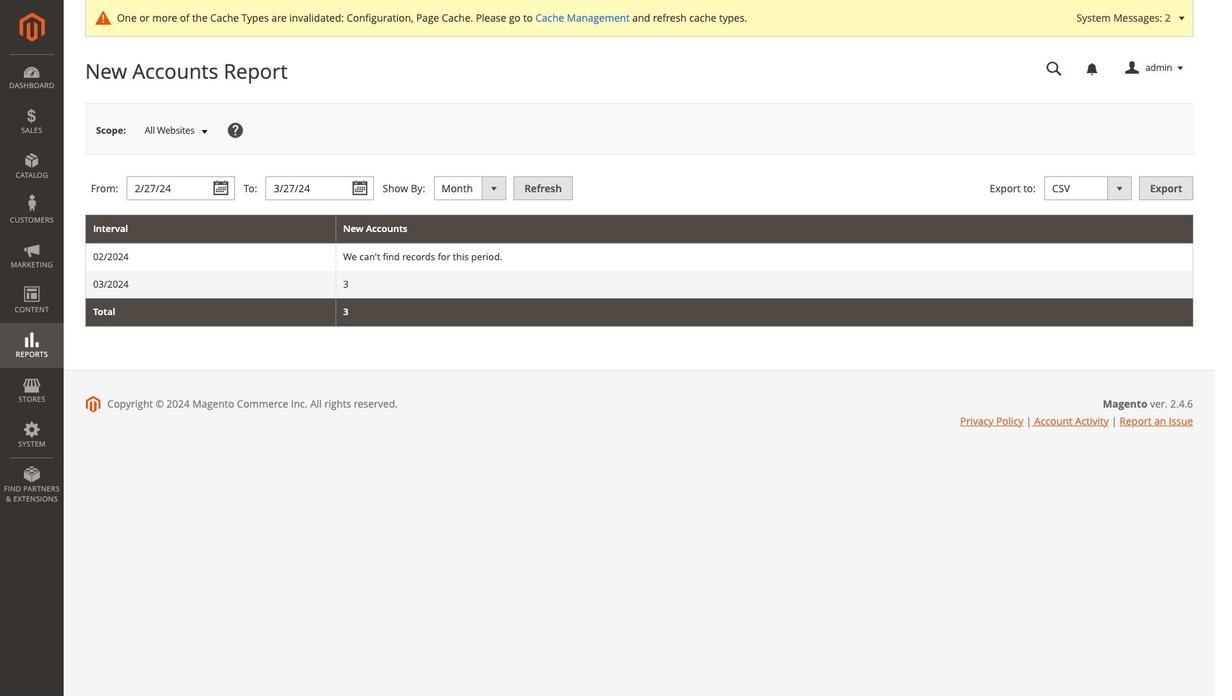 Task type: vqa. For each thing, say whether or not it's contained in the screenshot.
'tab list'
no



Task type: locate. For each thing, give the bounding box(es) containing it.
magento admin panel image
[[19, 12, 45, 42]]

menu bar
[[0, 54, 64, 512]]

None text field
[[1037, 56, 1073, 81], [266, 177, 374, 201], [1037, 56, 1073, 81], [266, 177, 374, 201]]

None text field
[[127, 177, 235, 201]]



